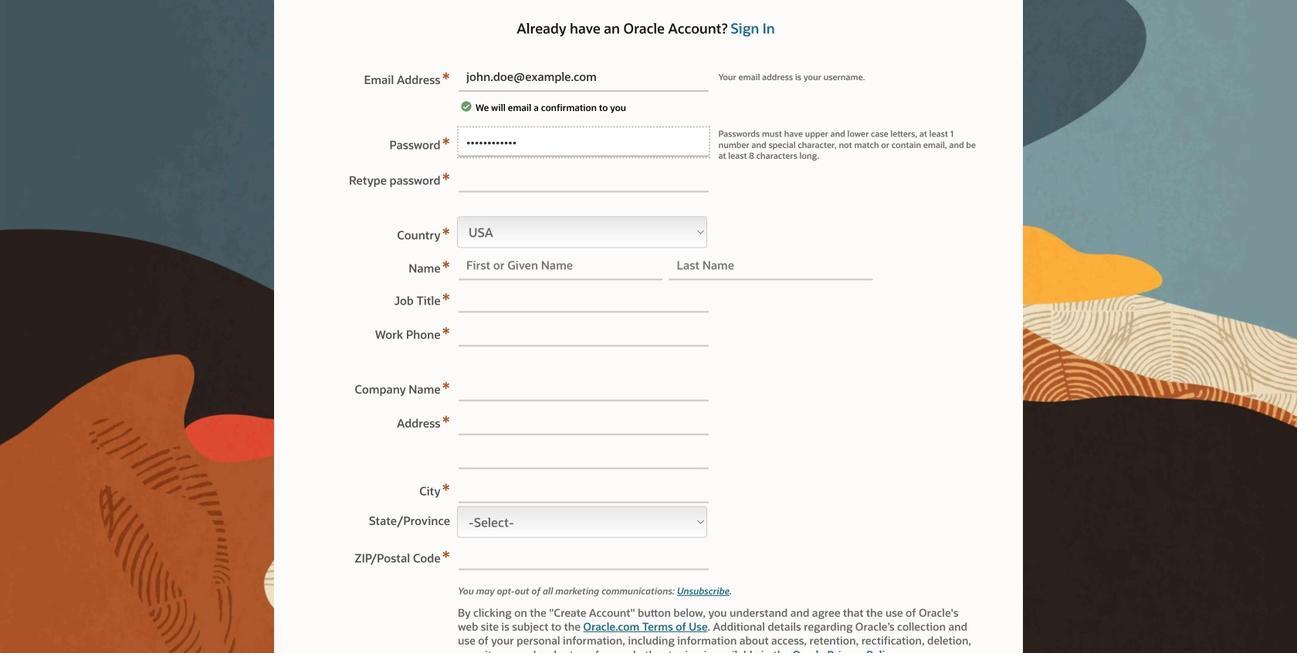 Task type: locate. For each thing, give the bounding box(es) containing it.
None text field
[[459, 284, 709, 313], [459, 373, 709, 402], [459, 284, 709, 313], [459, 373, 709, 402]]

Last Name text field
[[669, 251, 873, 281]]

None text field
[[459, 63, 709, 92], [459, 318, 709, 347], [459, 406, 709, 436], [459, 440, 709, 470], [459, 474, 709, 504], [459, 542, 709, 571], [459, 63, 709, 92], [459, 318, 709, 347], [459, 406, 709, 436], [459, 440, 709, 470], [459, 474, 709, 504], [459, 542, 709, 571]]

First or Given Name text field
[[459, 251, 662, 281]]

None password field
[[459, 128, 709, 157], [459, 163, 709, 193], [459, 128, 709, 157], [459, 163, 709, 193]]

confirmation image
[[460, 97, 476, 116]]



